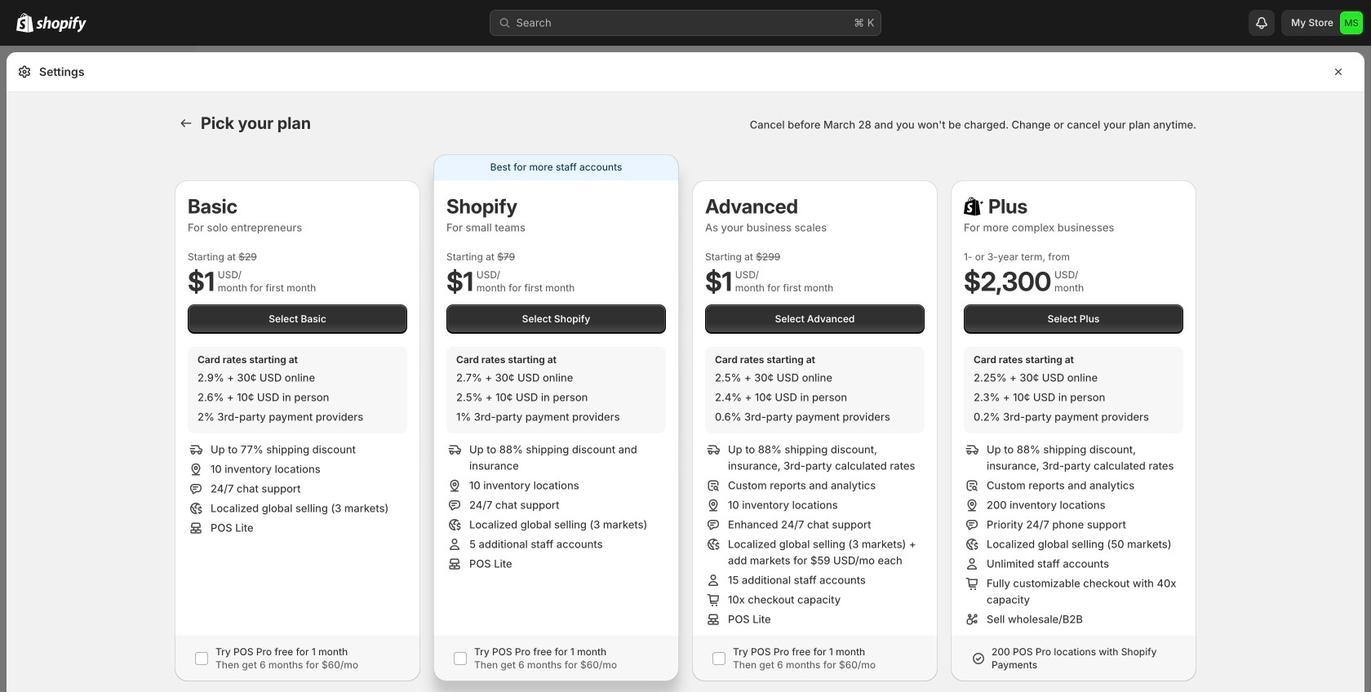 Task type: locate. For each thing, give the bounding box(es) containing it.
my store image
[[1341, 11, 1364, 34]]

shopify image
[[16, 13, 33, 32], [36, 16, 87, 32]]



Task type: describe. For each thing, give the bounding box(es) containing it.
1 horizontal spatial shopify image
[[36, 16, 87, 32]]

settings dialog
[[7, 52, 1365, 693]]

0 horizontal spatial shopify image
[[16, 13, 33, 32]]



Task type: vqa. For each thing, say whether or not it's contained in the screenshot.
Shopify image
yes



